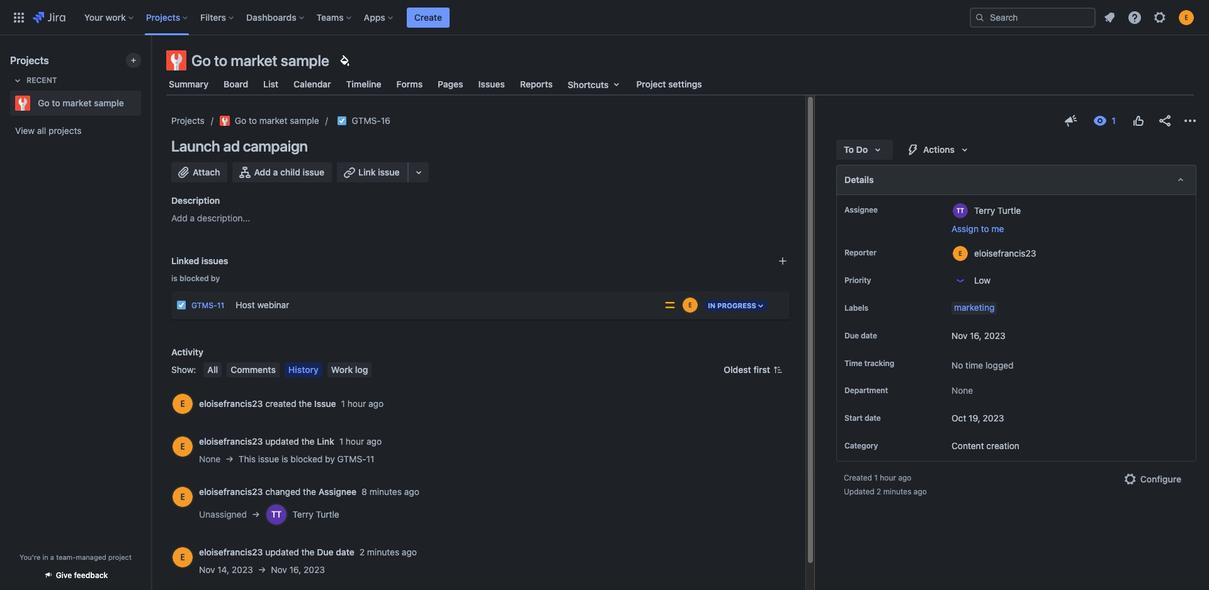 Task type: vqa. For each thing, say whether or not it's contained in the screenshot.
the rightmost for
no



Task type: locate. For each thing, give the bounding box(es) containing it.
0 horizontal spatial blocked
[[180, 274, 209, 283]]

market
[[231, 52, 277, 69], [63, 98, 92, 108], [259, 115, 287, 126]]

1 horizontal spatial nov 16, 2023
[[952, 331, 1006, 341]]

go to market sample for go to market sample link to the right
[[235, 115, 319, 126]]

to inside assign to me button
[[981, 224, 989, 234]]

go to market sample up list
[[191, 52, 329, 69]]

view
[[15, 125, 35, 136]]

is down eloisefrancis23 updated the link 1 hour ago
[[282, 454, 288, 465]]

1 vertical spatial go to market sample
[[38, 98, 124, 108]]

1 vertical spatial is
[[282, 454, 288, 465]]

16
[[381, 115, 390, 126]]

category
[[845, 442, 878, 451]]

your work
[[84, 12, 126, 22]]

0 horizontal spatial none
[[199, 454, 221, 465]]

assignee up the turtle
[[319, 487, 357, 498]]

host
[[236, 300, 255, 310]]

0 vertical spatial 11
[[217, 301, 224, 311]]

1 vertical spatial 1
[[339, 437, 343, 447]]

tab list
[[159, 73, 1202, 96]]

by up eloisefrancis23 changed the assignee 8 minutes ago at bottom
[[325, 454, 335, 465]]

menu bar
[[201, 363, 374, 378]]

apps button
[[360, 7, 398, 27]]

16, down eloisefrancis23 updated the due date 2 minutes ago
[[289, 565, 301, 576]]

notifications image
[[1102, 10, 1117, 25]]

all
[[207, 365, 218, 375]]

updated
[[844, 488, 875, 497]]

1 horizontal spatial link
[[358, 167, 376, 178]]

the left issue
[[299, 399, 312, 409]]

0 vertical spatial a
[[273, 167, 278, 178]]

1 vertical spatial sample
[[94, 98, 124, 108]]

dashboards button
[[243, 7, 309, 27]]

2 vertical spatial hour
[[880, 474, 896, 483]]

date up time tracking
[[861, 331, 877, 341]]

add
[[254, 167, 271, 178], [171, 213, 188, 224]]

0 horizontal spatial is
[[171, 274, 178, 283]]

go to market sample up campaign
[[235, 115, 319, 126]]

hour right issue
[[348, 399, 366, 409]]

oct 19, 2023
[[952, 413, 1004, 424]]

0 vertical spatial add
[[254, 167, 271, 178]]

details element
[[836, 165, 1197, 195]]

work
[[105, 12, 126, 22]]

1 vertical spatial due
[[317, 547, 334, 558]]

a left the child
[[273, 167, 278, 178]]

copy link to issue image
[[388, 115, 398, 125]]

the for assignee
[[303, 487, 316, 498]]

2 vertical spatial go
[[235, 115, 246, 126]]

0 vertical spatial link
[[358, 167, 376, 178]]

eloisefrancis23 up nov 14, 2023
[[199, 547, 263, 558]]

gtms- right 'task' icon
[[352, 115, 381, 126]]

1 eloisefrancis23 from the top
[[199, 399, 263, 409]]

eloisefrancis23 down all button
[[199, 399, 263, 409]]

issue for link issue
[[378, 167, 400, 178]]

projects up launch
[[171, 115, 205, 126]]

created
[[844, 474, 872, 483]]

0 horizontal spatial 2
[[360, 547, 365, 558]]

0 vertical spatial due
[[845, 331, 859, 341]]

due
[[845, 331, 859, 341], [317, 547, 334, 558]]

me
[[992, 224, 1004, 234]]

1 vertical spatial hour
[[346, 437, 364, 447]]

shortcuts button
[[565, 73, 626, 96]]

link an issue image
[[778, 256, 788, 266]]

linked issues
[[171, 256, 228, 266]]

1 vertical spatial projects
[[10, 55, 49, 66]]

in
[[42, 554, 48, 562]]

eloisefrancis23 for eloisefrancis23 changed the assignee 8 minutes ago
[[199, 487, 263, 498]]

0 horizontal spatial issue
[[258, 454, 279, 465]]

0 horizontal spatial by
[[211, 274, 220, 283]]

pages
[[438, 79, 463, 89]]

2 horizontal spatial go
[[235, 115, 246, 126]]

1 horizontal spatial 2
[[877, 488, 881, 497]]

is down linked
[[171, 274, 178, 283]]

2 vertical spatial projects
[[171, 115, 205, 126]]

the up this issue is blocked by gtms-11
[[301, 437, 315, 447]]

all
[[37, 125, 46, 136]]

2 down 8
[[360, 547, 365, 558]]

hour right created
[[880, 474, 896, 483]]

0 horizontal spatial 11
[[217, 301, 224, 311]]

add down description
[[171, 213, 188, 224]]

0 horizontal spatial add
[[171, 213, 188, 224]]

0 vertical spatial date
[[861, 331, 877, 341]]

timeline link
[[344, 73, 384, 96]]

by
[[211, 274, 220, 283], [325, 454, 335, 465]]

0 vertical spatial none
[[952, 386, 973, 396]]

1 horizontal spatial add
[[254, 167, 271, 178]]

updated down terry
[[265, 547, 299, 558]]

1 vertical spatial go
[[38, 98, 50, 108]]

none down 'no'
[[952, 386, 973, 396]]

add for add a description...
[[171, 213, 188, 224]]

vote options: no one has voted for this issue yet. image
[[1131, 113, 1146, 128]]

calendar
[[294, 79, 331, 89]]

updated up this issue is blocked by gtms-11
[[265, 437, 299, 447]]

2
[[877, 488, 881, 497], [360, 547, 365, 558]]

go down recent at the top left
[[38, 98, 50, 108]]

board
[[224, 79, 248, 89]]

2 right updated
[[877, 488, 881, 497]]

1 vertical spatial 16,
[[289, 565, 301, 576]]

history button
[[285, 363, 322, 378]]

1 right issue
[[341, 399, 345, 409]]

list
[[263, 79, 278, 89]]

board link
[[221, 73, 251, 96]]

0 vertical spatial hour
[[348, 399, 366, 409]]

1 right created
[[874, 474, 878, 483]]

2 vertical spatial a
[[50, 554, 54, 562]]

comments
[[231, 365, 276, 375]]

date down the turtle
[[336, 547, 354, 558]]

filters
[[200, 12, 226, 22]]

link
[[358, 167, 376, 178], [317, 437, 334, 447]]

nov down eloisefrancis23 updated the due date 2 minutes ago
[[271, 565, 287, 576]]

task image
[[337, 116, 347, 126]]

time tracking
[[845, 359, 895, 368]]

1 horizontal spatial none
[[952, 386, 973, 396]]

1 for issue
[[341, 399, 345, 409]]

summary link
[[166, 73, 211, 96]]

issue right this
[[258, 454, 279, 465]]

marketing
[[954, 302, 995, 313]]

link inside link issue button
[[358, 167, 376, 178]]

add left the child
[[254, 167, 271, 178]]

go to market sample image
[[220, 116, 230, 126]]

2023 down eloisefrancis23 updated the due date 2 minutes ago
[[304, 565, 325, 576]]

to left me at the top of the page
[[981, 224, 989, 234]]

eloisefrancis23 for eloisefrancis23 created the issue 1 hour ago
[[199, 399, 263, 409]]

reports
[[520, 79, 553, 89]]

content
[[952, 441, 984, 452]]

0 vertical spatial 2
[[877, 488, 881, 497]]

launch
[[171, 137, 220, 155]]

2 updated from the top
[[265, 547, 299, 558]]

0 horizontal spatial go to market sample link
[[10, 91, 136, 116]]

updated for issue
[[265, 437, 299, 447]]

3 eloisefrancis23 from the top
[[199, 487, 263, 498]]

sample for the leftmost go to market sample link
[[94, 98, 124, 108]]

assign to me button
[[952, 223, 1184, 236]]

market up campaign
[[259, 115, 287, 126]]

sample up "calendar"
[[281, 52, 329, 69]]

projects
[[146, 12, 180, 22], [10, 55, 49, 66], [171, 115, 205, 126]]

pages link
[[435, 73, 466, 96]]

8
[[362, 487, 367, 498]]

minutes
[[370, 487, 402, 498], [883, 488, 912, 497], [367, 547, 399, 558]]

go to market sample link up campaign
[[220, 113, 319, 128]]

link up this issue is blocked by gtms-11
[[317, 437, 334, 447]]

go up summary
[[191, 52, 211, 69]]

priority
[[845, 276, 871, 285]]

projects inside dropdown button
[[146, 12, 180, 22]]

2 eloisefrancis23 from the top
[[199, 437, 263, 447]]

child
[[280, 167, 300, 178]]

a
[[273, 167, 278, 178], [190, 213, 195, 224], [50, 554, 54, 562]]

a inside add a child issue button
[[273, 167, 278, 178]]

blocked down eloisefrancis23 updated the link 1 hour ago
[[291, 454, 323, 465]]

nov up 'no'
[[952, 331, 968, 341]]

due down the turtle
[[317, 547, 334, 558]]

2 vertical spatial 1
[[874, 474, 878, 483]]

1 for link
[[339, 437, 343, 447]]

4 eloisefrancis23 from the top
[[199, 547, 263, 558]]

nov left 14,
[[199, 565, 215, 576]]

updated
[[265, 437, 299, 447], [265, 547, 299, 558]]

the up terry turtle
[[303, 487, 316, 498]]

terry
[[293, 510, 314, 520]]

0 horizontal spatial link
[[317, 437, 334, 447]]

history
[[288, 365, 319, 375]]

go to market sample link up view all projects link
[[10, 91, 136, 116]]

gtms- up 8
[[337, 454, 366, 465]]

assignee down details
[[845, 205, 878, 215]]

appswitcher icon image
[[11, 10, 26, 25]]

reports link
[[518, 73, 555, 96]]

a right in
[[50, 554, 54, 562]]

1 vertical spatial nov 16, 2023
[[271, 565, 325, 576]]

issues
[[478, 79, 505, 89]]

the
[[299, 399, 312, 409], [301, 437, 315, 447], [303, 487, 316, 498], [301, 547, 315, 558]]

assignee
[[845, 205, 878, 215], [319, 487, 357, 498]]

date
[[861, 331, 877, 341], [865, 414, 881, 423], [336, 547, 354, 558]]

2 vertical spatial sample
[[290, 115, 319, 126]]

recent
[[26, 76, 57, 85]]

oct
[[952, 413, 966, 424]]

1 vertical spatial market
[[63, 98, 92, 108]]

1 horizontal spatial blocked
[[291, 454, 323, 465]]

is blocked by
[[171, 274, 220, 283]]

projects
[[49, 125, 82, 136]]

go for go to market sample link to the right
[[235, 115, 246, 126]]

2023
[[984, 331, 1006, 341], [983, 413, 1004, 424], [232, 565, 253, 576], [304, 565, 325, 576]]

2 vertical spatial go to market sample
[[235, 115, 319, 126]]

start
[[845, 414, 863, 423]]

webinar
[[257, 300, 289, 310]]

project
[[108, 554, 132, 562]]

hour inside created 1 hour ago updated 2 minutes ago
[[880, 474, 896, 483]]

1 vertical spatial add
[[171, 213, 188, 224]]

0 horizontal spatial nov 16, 2023
[[271, 565, 325, 576]]

0 vertical spatial by
[[211, 274, 220, 283]]

the down terry
[[301, 547, 315, 558]]

1 vertical spatial date
[[865, 414, 881, 423]]

minutes for created 1 hour ago updated 2 minutes ago
[[883, 488, 912, 497]]

1 updated from the top
[[265, 437, 299, 447]]

16, down marketing "link"
[[970, 331, 982, 341]]

details
[[845, 174, 874, 185]]

link issue
[[358, 167, 400, 178]]

0 vertical spatial projects
[[146, 12, 180, 22]]

1 up this issue is blocked by gtms-11
[[339, 437, 343, 447]]

gtms-11
[[191, 301, 224, 311]]

nov 16, 2023 down marketing "link"
[[952, 331, 1006, 341]]

banner
[[0, 0, 1209, 35]]

date for nov 16, 2023
[[861, 331, 877, 341]]

2 horizontal spatial a
[[273, 167, 278, 178]]

add a child issue button
[[233, 163, 332, 183]]

0 vertical spatial updated
[[265, 437, 299, 447]]

banner containing your work
[[0, 0, 1209, 35]]

create project image
[[128, 55, 139, 66]]

sample left add to starred image
[[94, 98, 124, 108]]

go right go to market sample image
[[235, 115, 246, 126]]

a for description...
[[190, 213, 195, 224]]

go to market sample up view all projects link
[[38, 98, 124, 108]]

issue right the child
[[303, 167, 324, 178]]

1 vertical spatial 2
[[360, 547, 365, 558]]

project settings link
[[634, 73, 705, 96]]

0 vertical spatial 1
[[341, 399, 345, 409]]

date for oct 19, 2023
[[865, 414, 881, 423]]

issue left "link web pages and more" icon
[[378, 167, 400, 178]]

link web pages and more image
[[411, 165, 426, 180]]

market up list
[[231, 52, 277, 69]]

issues
[[201, 256, 228, 266]]

0 horizontal spatial go
[[38, 98, 50, 108]]

11 left host
[[217, 301, 224, 311]]

1 vertical spatial link
[[317, 437, 334, 447]]

1 horizontal spatial 16,
[[970, 331, 982, 341]]

2 vertical spatial gtms-
[[337, 454, 366, 465]]

hour up 8
[[346, 437, 364, 447]]

issue
[[303, 167, 324, 178], [378, 167, 400, 178], [258, 454, 279, 465]]

none left this
[[199, 454, 221, 465]]

hour
[[348, 399, 366, 409], [346, 437, 364, 447], [880, 474, 896, 483]]

eloisefrancis23 up unassigned
[[199, 487, 263, 498]]

add inside button
[[254, 167, 271, 178]]

to
[[214, 52, 228, 69], [52, 98, 60, 108], [249, 115, 257, 126], [981, 224, 989, 234]]

link down gtms-16 link
[[358, 167, 376, 178]]

market up view all projects link
[[63, 98, 92, 108]]

share image
[[1158, 113, 1173, 128]]

date right start
[[865, 414, 881, 423]]

2 inside created 1 hour ago updated 2 minutes ago
[[877, 488, 881, 497]]

a down description
[[190, 213, 195, 224]]

oldest
[[724, 365, 751, 375]]

to down recent at the top left
[[52, 98, 60, 108]]

due up the time
[[845, 331, 859, 341]]

nov 16, 2023 down eloisefrancis23 updated the due date 2 minutes ago
[[271, 565, 325, 576]]

hour for link
[[346, 437, 364, 447]]

gtms- right issue type: task icon on the bottom left of page
[[191, 301, 217, 311]]

1 horizontal spatial by
[[325, 454, 335, 465]]

actions image
[[1183, 113, 1198, 128]]

projects right work
[[146, 12, 180, 22]]

11 up 8
[[366, 454, 374, 465]]

tab list containing summary
[[159, 73, 1202, 96]]

blocked down linked issues
[[180, 274, 209, 283]]

give feedback image
[[1064, 113, 1079, 128]]

managed
[[76, 554, 106, 562]]

2 horizontal spatial issue
[[378, 167, 400, 178]]

nov
[[952, 331, 968, 341], [199, 565, 215, 576], [271, 565, 287, 576]]

1 vertical spatial gtms-
[[191, 301, 217, 311]]

eloisefrancis23 for eloisefrancis23 updated the link 1 hour ago
[[199, 437, 263, 447]]

give feedback button
[[36, 566, 115, 586]]

1 horizontal spatial assignee
[[845, 205, 878, 215]]

0 vertical spatial gtms-
[[352, 115, 381, 126]]

0 vertical spatial is
[[171, 274, 178, 283]]

activity
[[171, 347, 203, 358]]

attach
[[193, 167, 220, 178]]

1 vertical spatial a
[[190, 213, 195, 224]]

department
[[845, 386, 888, 396]]

blocked
[[180, 274, 209, 283], [291, 454, 323, 465]]

0 horizontal spatial assignee
[[319, 487, 357, 498]]

due date
[[845, 331, 877, 341]]

0 vertical spatial go
[[191, 52, 211, 69]]

jira image
[[33, 10, 65, 25], [33, 10, 65, 25]]

sample down the calendar link
[[290, 115, 319, 126]]

1 vertical spatial updated
[[265, 547, 299, 558]]

1 vertical spatial 11
[[366, 454, 374, 465]]

projects up recent at the top left
[[10, 55, 49, 66]]

1 vertical spatial blocked
[[291, 454, 323, 465]]

1 horizontal spatial a
[[190, 213, 195, 224]]

minutes inside created 1 hour ago updated 2 minutes ago
[[883, 488, 912, 497]]

0 vertical spatial 16,
[[970, 331, 982, 341]]

1 horizontal spatial is
[[282, 454, 288, 465]]

by down issues
[[211, 274, 220, 283]]

eloisefrancis23 up this
[[199, 437, 263, 447]]



Task type: describe. For each thing, give the bounding box(es) containing it.
you're in a team-managed project
[[20, 554, 132, 562]]

the for issue
[[299, 399, 312, 409]]

2023 right 19,
[[983, 413, 1004, 424]]

description...
[[197, 213, 250, 224]]

created
[[265, 399, 296, 409]]

calendar link
[[291, 73, 334, 96]]

time
[[845, 359, 863, 368]]

minutes for eloisefrancis23 updated the due date 2 minutes ago
[[367, 547, 399, 558]]

teams button
[[313, 7, 356, 27]]

search image
[[975, 12, 985, 22]]

help image
[[1127, 10, 1143, 25]]

a for child
[[273, 167, 278, 178]]

eloisefrancis23 for eloisefrancis23 updated the due date 2 minutes ago
[[199, 547, 263, 558]]

1 horizontal spatial 11
[[366, 454, 374, 465]]

time
[[966, 360, 983, 371]]

2023 up logged
[[984, 331, 1006, 341]]

sample for go to market sample link to the right
[[290, 115, 319, 126]]

host webinar link
[[231, 293, 659, 318]]

eloisefrancis23 updated the due date 2 minutes ago
[[199, 547, 417, 558]]

labels
[[845, 304, 869, 313]]

settings
[[668, 79, 702, 89]]

launch ad campaign
[[171, 137, 308, 155]]

0 vertical spatial sample
[[281, 52, 329, 69]]

hour for issue
[[348, 399, 366, 409]]

oldest first
[[724, 365, 770, 375]]

nov 14, 2023
[[199, 565, 253, 576]]

work log
[[331, 365, 368, 375]]

0 horizontal spatial nov
[[199, 565, 215, 576]]

linked
[[171, 256, 199, 266]]

2 vertical spatial market
[[259, 115, 287, 126]]

shortcuts
[[568, 79, 609, 90]]

content creation
[[952, 441, 1020, 452]]

description
[[171, 195, 220, 206]]

team-
[[56, 554, 76, 562]]

to right go to market sample image
[[249, 115, 257, 126]]

unassigned
[[199, 510, 247, 520]]

19,
[[969, 413, 981, 424]]

filters button
[[197, 7, 239, 27]]

go to market sample for the leftmost go to market sample link
[[38, 98, 124, 108]]

gtms-16 link
[[352, 113, 390, 128]]

project
[[636, 79, 666, 89]]

Search field
[[970, 7, 1096, 27]]

collapse recent projects image
[[10, 73, 25, 88]]

issues link
[[476, 73, 508, 96]]

to up board
[[214, 52, 228, 69]]

turtle
[[316, 510, 339, 520]]

teams
[[317, 12, 344, 22]]

2 horizontal spatial nov
[[952, 331, 968, 341]]

1 inside created 1 hour ago updated 2 minutes ago
[[874, 474, 878, 483]]

the for due date
[[301, 547, 315, 558]]

0 horizontal spatial 16,
[[289, 565, 301, 576]]

1 horizontal spatial go
[[191, 52, 211, 69]]

0 vertical spatial market
[[231, 52, 277, 69]]

updated for 16,
[[265, 547, 299, 558]]

marketing link
[[952, 302, 997, 315]]

gtms- for 16
[[352, 115, 381, 126]]

primary element
[[8, 0, 970, 35]]

1 horizontal spatial issue
[[303, 167, 324, 178]]

configure link
[[1115, 470, 1189, 490]]

gtms-11 link
[[191, 301, 224, 311]]

0 horizontal spatial a
[[50, 554, 54, 562]]

1 horizontal spatial due
[[845, 331, 859, 341]]

give feedback
[[56, 571, 108, 581]]

view all projects link
[[10, 120, 141, 142]]

this
[[239, 454, 256, 465]]

logged
[[986, 360, 1014, 371]]

gtms- for 11
[[191, 301, 217, 311]]

your profile and settings image
[[1179, 10, 1194, 25]]

2 vertical spatial date
[[336, 547, 354, 558]]

0 vertical spatial blocked
[[180, 274, 209, 283]]

projects for projects dropdown button on the top left of the page
[[146, 12, 180, 22]]

changed
[[265, 487, 301, 498]]

sidebar navigation image
[[137, 50, 165, 76]]

priority: medium image
[[664, 299, 677, 312]]

add for add a child issue
[[254, 167, 271, 178]]

issue type: task image
[[176, 300, 186, 311]]

ad
[[223, 137, 240, 155]]

oldest first button
[[716, 363, 790, 378]]

menu bar containing all
[[201, 363, 374, 378]]

create
[[414, 12, 442, 22]]

14,
[[218, 565, 229, 576]]

your work button
[[80, 7, 138, 27]]

0 vertical spatial assignee
[[845, 205, 878, 215]]

reporter
[[845, 248, 877, 258]]

comments button
[[227, 363, 280, 378]]

list link
[[261, 73, 281, 96]]

the for link
[[301, 437, 315, 447]]

0 vertical spatial go to market sample
[[191, 52, 329, 69]]

2 for date
[[360, 547, 365, 558]]

1 horizontal spatial nov
[[271, 565, 287, 576]]

add a description...
[[171, 213, 250, 224]]

forms
[[397, 79, 423, 89]]

show:
[[171, 365, 196, 375]]

work log button
[[327, 363, 372, 378]]

2023 right 14,
[[232, 565, 253, 576]]

projects link
[[171, 113, 205, 128]]

1 horizontal spatial go to market sample link
[[220, 113, 319, 128]]

creation
[[987, 441, 1020, 452]]

first
[[754, 365, 770, 375]]

settings image
[[1153, 10, 1168, 25]]

go for the leftmost go to market sample link
[[38, 98, 50, 108]]

1 vertical spatial assignee
[[319, 487, 357, 498]]

summary
[[169, 79, 208, 89]]

campaign
[[243, 137, 308, 155]]

low
[[974, 275, 991, 286]]

issue for this issue is blocked by gtms-11
[[258, 454, 279, 465]]

2 for updated
[[877, 488, 881, 497]]

0 horizontal spatial due
[[317, 547, 334, 558]]

projects for projects 'link'
[[171, 115, 205, 126]]

eloisefrancis23 created the issue 1 hour ago
[[199, 399, 384, 409]]

timeline
[[346, 79, 381, 89]]

gtms-16
[[352, 115, 390, 126]]

issue
[[314, 399, 336, 409]]

1 vertical spatial by
[[325, 454, 335, 465]]

1 vertical spatial none
[[199, 454, 221, 465]]

newest first image
[[773, 365, 783, 375]]

0 vertical spatial nov 16, 2023
[[952, 331, 1006, 341]]

you're
[[20, 554, 40, 562]]

forms link
[[394, 73, 425, 96]]

set background color image
[[337, 53, 352, 68]]

add to starred image
[[137, 96, 152, 111]]

view all projects
[[15, 125, 82, 136]]

eloisefrancis23 image
[[683, 298, 698, 313]]

projects button
[[142, 7, 193, 27]]

dashboards
[[246, 12, 296, 22]]

terry turtle
[[293, 510, 339, 520]]

feedback
[[74, 571, 108, 581]]



